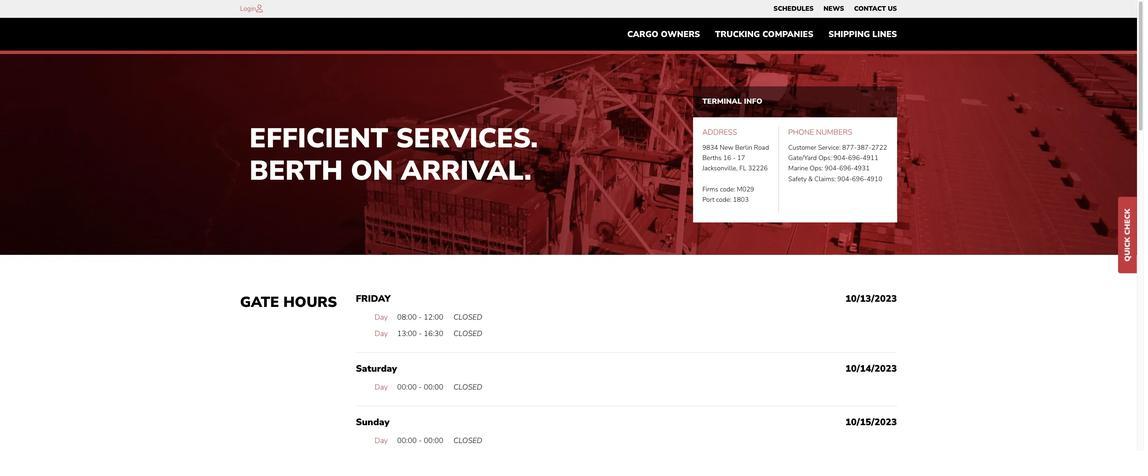 Task type: vqa. For each thing, say whether or not it's contained in the screenshot.
'type'
no



Task type: describe. For each thing, give the bounding box(es) containing it.
08:00 - 12:00
[[397, 312, 444, 322]]

phone
[[789, 127, 814, 138]]

32226
[[748, 164, 768, 173]]

- for saturday
[[419, 382, 422, 392]]

0 vertical spatial ops:
[[819, 153, 832, 162]]

schedules
[[774, 4, 814, 13]]

1 vertical spatial 904-
[[825, 164, 840, 173]]

16:30
[[424, 329, 444, 339]]

sunday
[[356, 416, 390, 428]]

menu bar containing cargo owners
[[620, 25, 905, 44]]

trucking companies link
[[708, 25, 821, 44]]

customer
[[789, 143, 817, 152]]

1803
[[733, 196, 749, 204]]

4911
[[863, 153, 879, 162]]

4910
[[867, 175, 883, 183]]

contact us link
[[854, 2, 897, 15]]

firms code:  m029 port code:  1803
[[703, 185, 755, 204]]

day for sunday
[[375, 435, 388, 446]]

shipping
[[829, 29, 870, 40]]

on
[[351, 152, 393, 189]]

marine
[[789, 164, 808, 173]]

day for friday
[[375, 312, 388, 322]]

friday
[[356, 292, 391, 305]]

2 day from the top
[[375, 329, 388, 339]]

info
[[744, 96, 763, 107]]

saturday
[[356, 362, 397, 375]]

0 vertical spatial 696-
[[848, 153, 863, 162]]

companies
[[763, 29, 814, 40]]

trucking
[[715, 29, 760, 40]]

gate hours
[[240, 292, 337, 312]]

schedules link
[[774, 2, 814, 15]]

day for saturday
[[375, 382, 388, 392]]

1 vertical spatial code:
[[716, 196, 732, 204]]

us
[[888, 4, 897, 13]]

contact us
[[854, 4, 897, 13]]

12:00
[[424, 312, 444, 322]]

services.
[[396, 119, 538, 157]]

owners
[[661, 29, 700, 40]]

login
[[240, 4, 256, 13]]

10/15/2023
[[846, 416, 897, 428]]

08:00
[[397, 312, 417, 322]]

shipping lines link
[[821, 25, 905, 44]]

cargo owners
[[628, 29, 700, 40]]

service:
[[818, 143, 841, 152]]

efficient services. berth on arrival.
[[250, 119, 538, 189]]

port
[[703, 196, 715, 204]]

phone numbers
[[789, 127, 853, 138]]

1 vertical spatial 696-
[[840, 164, 854, 173]]

firms
[[703, 185, 719, 194]]

13:00 - 16:30
[[397, 329, 444, 339]]

berlin
[[735, 143, 753, 152]]



Task type: locate. For each thing, give the bounding box(es) containing it.
address
[[703, 127, 737, 138]]

day down "friday"
[[375, 312, 388, 322]]

16
[[724, 153, 731, 162]]

3 day from the top
[[375, 382, 388, 392]]

cargo
[[628, 29, 659, 40]]

904-
[[834, 153, 848, 162], [825, 164, 840, 173], [838, 175, 852, 183]]

berths
[[703, 153, 722, 162]]

day
[[375, 312, 388, 322], [375, 329, 388, 339], [375, 382, 388, 392], [375, 435, 388, 446]]

road
[[754, 143, 769, 152]]

4 day from the top
[[375, 435, 388, 446]]

terminal info
[[703, 96, 763, 107]]

0 vertical spatial menu bar
[[769, 2, 902, 15]]

day left 13:00
[[375, 329, 388, 339]]

17
[[738, 153, 745, 162]]

closed for saturday
[[454, 382, 483, 392]]

ops: down service: at the top of the page
[[819, 153, 832, 162]]

code: up 1803
[[720, 185, 735, 194]]

1 closed from the top
[[454, 312, 483, 322]]

menu bar down schedules link
[[620, 25, 905, 44]]

904- right claims:
[[838, 175, 852, 183]]

claims:
[[815, 175, 836, 183]]

10/13/2023
[[846, 292, 897, 305]]

closed for sunday
[[454, 435, 483, 446]]

0 vertical spatial 904-
[[834, 153, 848, 162]]

10/14/2023
[[846, 362, 897, 375]]

1 day from the top
[[375, 312, 388, 322]]

login link
[[240, 4, 256, 13]]

new
[[720, 143, 734, 152]]

m029
[[737, 185, 755, 194]]

closed
[[454, 312, 483, 322], [454, 329, 483, 339], [454, 382, 483, 392], [454, 435, 483, 446]]

ops:
[[819, 153, 832, 162], [810, 164, 823, 173]]

877-
[[843, 143, 857, 152]]

check
[[1123, 209, 1133, 235]]

berth
[[250, 152, 343, 189]]

2722
[[872, 143, 888, 152]]

fl
[[740, 164, 747, 173]]

- inside 9834 new berlin road berths 16 - 17 jacksonville, fl 32226
[[733, 153, 736, 162]]

hours
[[283, 292, 337, 312]]

news
[[824, 4, 845, 13]]

1 vertical spatial menu bar
[[620, 25, 905, 44]]

2 vertical spatial 904-
[[838, 175, 852, 183]]

696-
[[848, 153, 863, 162], [840, 164, 854, 173], [852, 175, 867, 183]]

2 vertical spatial 696-
[[852, 175, 867, 183]]

day down saturday at the left bottom of the page
[[375, 382, 388, 392]]

-
[[733, 153, 736, 162], [419, 312, 422, 322], [419, 329, 422, 339], [419, 382, 422, 392], [419, 435, 422, 446]]

contact
[[854, 4, 886, 13]]

cargo owners link
[[620, 25, 708, 44]]

2 closed from the top
[[454, 329, 483, 339]]

3 closed from the top
[[454, 382, 483, 392]]

13:00
[[397, 329, 417, 339]]

user image
[[256, 5, 263, 12]]

ops: up '&'
[[810, 164, 823, 173]]

1 vertical spatial 00:00 - 00:00
[[397, 435, 444, 446]]

9834 new berlin road berths 16 - 17 jacksonville, fl 32226
[[703, 143, 769, 173]]

menu bar
[[769, 2, 902, 15], [620, 25, 905, 44]]

9834
[[703, 143, 718, 152]]

0 vertical spatial 00:00 - 00:00
[[397, 382, 444, 392]]

4931
[[854, 164, 870, 173]]

lines
[[873, 29, 897, 40]]

- for friday
[[419, 312, 422, 322]]

0 vertical spatial code:
[[720, 185, 735, 194]]

quick
[[1123, 237, 1133, 261]]

closed for friday
[[454, 312, 483, 322]]

387-
[[857, 143, 872, 152]]

904- down 877-
[[834, 153, 848, 162]]

trucking companies
[[715, 29, 814, 40]]

- for sunday
[[419, 435, 422, 446]]

arrival.
[[401, 152, 532, 189]]

efficient
[[250, 119, 388, 157]]

gate/yard
[[789, 153, 817, 162]]

day down sunday
[[375, 435, 388, 446]]

jacksonville,
[[703, 164, 738, 173]]

safety
[[789, 175, 807, 183]]

904- up claims:
[[825, 164, 840, 173]]

menu bar up shipping
[[769, 2, 902, 15]]

00:00 - 00:00 for sunday
[[397, 435, 444, 446]]

customer service: 877-387-2722 gate/yard ops: 904-696-4911 marine ops: 904-696-4931 safety & claims: 904-696-4910
[[789, 143, 888, 183]]

00:00 - 00:00 for saturday
[[397, 382, 444, 392]]

&
[[809, 175, 813, 183]]

code: right "port"
[[716, 196, 732, 204]]

2 00:00 - 00:00 from the top
[[397, 435, 444, 446]]

quick check link
[[1119, 197, 1138, 273]]

terminal
[[703, 96, 742, 107]]

00:00
[[397, 382, 417, 392], [424, 382, 444, 392], [397, 435, 417, 446], [424, 435, 444, 446]]

gate
[[240, 292, 279, 312]]

numbers
[[816, 127, 853, 138]]

1 vertical spatial ops:
[[810, 164, 823, 173]]

menu bar containing schedules
[[769, 2, 902, 15]]

1 00:00 - 00:00 from the top
[[397, 382, 444, 392]]

news link
[[824, 2, 845, 15]]

00:00 - 00:00
[[397, 382, 444, 392], [397, 435, 444, 446]]

shipping lines
[[829, 29, 897, 40]]

quick check
[[1123, 209, 1133, 261]]

code:
[[720, 185, 735, 194], [716, 196, 732, 204]]

4 closed from the top
[[454, 435, 483, 446]]



